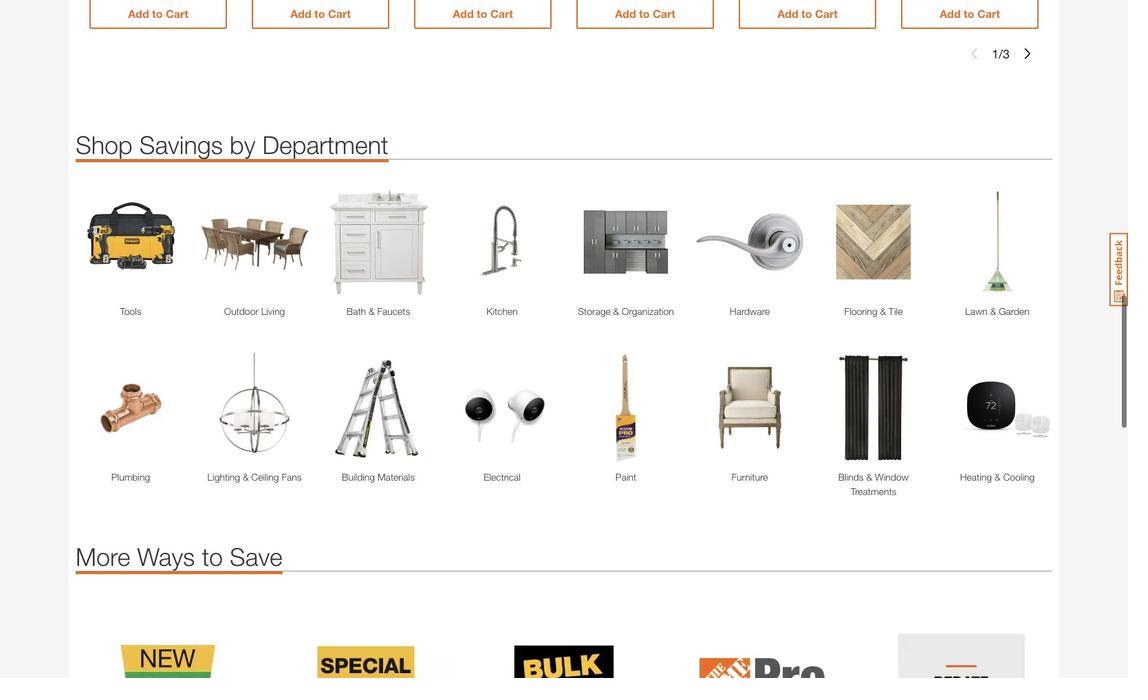 Task type: vqa. For each thing, say whether or not it's contained in the screenshot.
the
no



Task type: locate. For each thing, give the bounding box(es) containing it.
outdoor living
[[224, 306, 285, 317]]

more ways to save
[[76, 543, 283, 572]]

1 / 3
[[992, 46, 1010, 61]]

cooling
[[1004, 472, 1035, 483]]

furniture savings image
[[695, 353, 805, 463]]

heating & cooling
[[961, 472, 1035, 483]]

treatments
[[851, 486, 897, 498]]

& right "lawn" on the right
[[991, 306, 997, 317]]

6 add from the left
[[940, 7, 961, 20]]

lawn & garden link
[[943, 304, 1053, 319]]

home depot pro image
[[670, 600, 855, 679]]

faucets
[[377, 306, 410, 317]]

next slide image
[[1023, 48, 1034, 59]]

bath & faucets
[[347, 306, 410, 317]]

to
[[152, 7, 163, 20], [315, 7, 325, 20], [477, 7, 488, 20], [639, 7, 650, 20], [802, 7, 813, 20], [964, 7, 975, 20], [202, 543, 223, 572]]

heating & cooling link
[[943, 470, 1053, 485]]

add to cart button
[[89, 0, 227, 29], [252, 0, 390, 29], [414, 0, 552, 29], [577, 0, 714, 29], [739, 0, 877, 29], [902, 0, 1039, 29]]

flooring & tile savings image
[[819, 187, 929, 298]]

feedback link image
[[1110, 233, 1129, 307]]

& for flooring
[[881, 306, 886, 317]]

storage & organization
[[578, 306, 674, 317]]

add to cart
[[128, 7, 188, 20], [291, 7, 351, 20], [453, 7, 513, 20], [615, 7, 676, 20], [778, 7, 838, 20], [940, 7, 1001, 20]]

& inside blinds & window treatments
[[867, 472, 873, 483]]

tools
[[120, 306, 141, 317]]

1 add from the left
[[128, 7, 149, 20]]

4 cart from the left
[[653, 7, 676, 20]]

1 add to cart from the left
[[128, 7, 188, 20]]

electrical
[[484, 472, 521, 483]]

by
[[230, 130, 256, 160]]

& up treatments
[[867, 472, 873, 483]]

lawn & garden
[[966, 306, 1030, 317]]

fans
[[282, 472, 302, 483]]

lighting & ceiling fans
[[208, 472, 302, 483]]

shop savings by department
[[76, 130, 389, 160]]

more
[[76, 543, 130, 572]]

blinds & window treatments
[[839, 472, 909, 498]]

/
[[999, 46, 1004, 61]]

lighting image
[[200, 353, 310, 463]]

add
[[128, 7, 149, 20], [291, 7, 312, 20], [453, 7, 474, 20], [615, 7, 636, 20], [778, 7, 799, 20], [940, 7, 961, 20]]

paint savings image
[[571, 353, 681, 463]]

3 cart from the left
[[491, 7, 513, 20]]

3
[[1004, 46, 1010, 61]]

building material savings image
[[323, 353, 434, 463]]

& for lawn
[[991, 306, 997, 317]]

ceiling
[[251, 472, 279, 483]]

& right bath
[[369, 306, 375, 317]]

6 add to cart button from the left
[[902, 0, 1039, 29]]

savings
[[140, 130, 223, 160]]

tool savings image
[[76, 187, 186, 298]]

& left ceiling
[[243, 472, 249, 483]]

& for lighting
[[243, 472, 249, 483]]

3 add to cart button from the left
[[414, 0, 552, 29]]

6 add to cart from the left
[[940, 7, 1001, 20]]

& left tile
[[881, 306, 886, 317]]

cart
[[166, 7, 188, 20], [328, 7, 351, 20], [491, 7, 513, 20], [653, 7, 676, 20], [816, 7, 838, 20], [978, 7, 1001, 20]]

electrical link
[[447, 470, 558, 485]]

blinds
[[839, 472, 864, 483]]

flooring & tile link
[[819, 304, 929, 319]]

1
[[992, 46, 999, 61]]

5 add to cart from the left
[[778, 7, 838, 20]]

storage & organization link
[[571, 304, 681, 319]]

storage
[[578, 306, 611, 317]]

&
[[369, 306, 375, 317], [614, 306, 620, 317], [881, 306, 886, 317], [991, 306, 997, 317], [243, 472, 249, 483], [867, 472, 873, 483], [995, 472, 1001, 483]]

bath & faucet savings image
[[323, 187, 434, 298]]

plumbing link
[[76, 470, 186, 485]]

& right storage
[[614, 306, 620, 317]]

heating
[[961, 472, 993, 483]]

heating & cooling savings image
[[943, 353, 1053, 463]]

& left cooling
[[995, 472, 1001, 483]]

2 add to cart button from the left
[[252, 0, 390, 29]]

1 add to cart button from the left
[[89, 0, 227, 29]]

building materials
[[342, 472, 415, 483]]

shop
[[76, 130, 133, 160]]

furniture
[[732, 472, 768, 483]]

save
[[230, 543, 283, 572]]

flooring & tile
[[845, 306, 903, 317]]



Task type: describe. For each thing, give the bounding box(es) containing it.
1 cart from the left
[[166, 7, 188, 20]]

furniture link
[[695, 470, 805, 485]]

window
[[875, 472, 909, 483]]

4 add to cart button from the left
[[577, 0, 714, 29]]

5 cart from the left
[[816, 7, 838, 20]]

electrical savings image
[[447, 353, 558, 463]]

2 add from the left
[[291, 7, 312, 20]]

lighting & ceiling fans link
[[200, 470, 310, 485]]

special buy image
[[274, 600, 458, 679]]

lawn & garden savings image
[[943, 187, 1053, 298]]

building materials link
[[323, 470, 434, 485]]

hardware
[[730, 306, 770, 317]]

materials
[[378, 472, 415, 483]]

tools link
[[76, 304, 186, 319]]

3 add from the left
[[453, 7, 474, 20]]

& for blinds
[[867, 472, 873, 483]]

2 cart from the left
[[328, 7, 351, 20]]

bath
[[347, 306, 366, 317]]

kitchen link
[[447, 304, 558, 319]]

ways
[[137, 543, 195, 572]]

hardware savings image
[[695, 187, 805, 298]]

6 cart from the left
[[978, 7, 1001, 20]]

bulk price image
[[472, 600, 657, 679]]

tile
[[889, 306, 903, 317]]

paint
[[616, 472, 637, 483]]

kitchen
[[487, 306, 518, 317]]

flooring
[[845, 306, 878, 317]]

4 add from the left
[[615, 7, 636, 20]]

lighting
[[208, 472, 240, 483]]

rebate center image
[[869, 600, 1053, 679]]

paint link
[[571, 470, 681, 485]]

building
[[342, 472, 375, 483]]

& for storage
[[614, 306, 620, 317]]

lawn
[[966, 306, 988, 317]]

this is the first slide image
[[969, 48, 980, 59]]

new lower price image
[[76, 600, 260, 679]]

living
[[261, 306, 285, 317]]

3 add to cart from the left
[[453, 7, 513, 20]]

2 add to cart from the left
[[291, 7, 351, 20]]

blinds & window treatment savings image
[[819, 353, 929, 463]]

5 add from the left
[[778, 7, 799, 20]]

blinds & window treatments link
[[819, 470, 929, 499]]

kitchen savings image
[[447, 187, 558, 298]]

4 add to cart from the left
[[615, 7, 676, 20]]

department
[[263, 130, 389, 160]]

& for bath
[[369, 306, 375, 317]]

hardware link
[[695, 304, 805, 319]]

outdoor living link
[[200, 304, 310, 319]]

organization
[[622, 306, 674, 317]]

plumbing
[[111, 472, 150, 483]]

storage savings image
[[571, 187, 681, 298]]

& for heating
[[995, 472, 1001, 483]]

outdoor living savinghs image
[[200, 187, 310, 298]]

plumbing image
[[76, 353, 186, 463]]

bath & faucets link
[[323, 304, 434, 319]]

garden
[[1000, 306, 1030, 317]]

outdoor
[[224, 306, 259, 317]]

5 add to cart button from the left
[[739, 0, 877, 29]]



